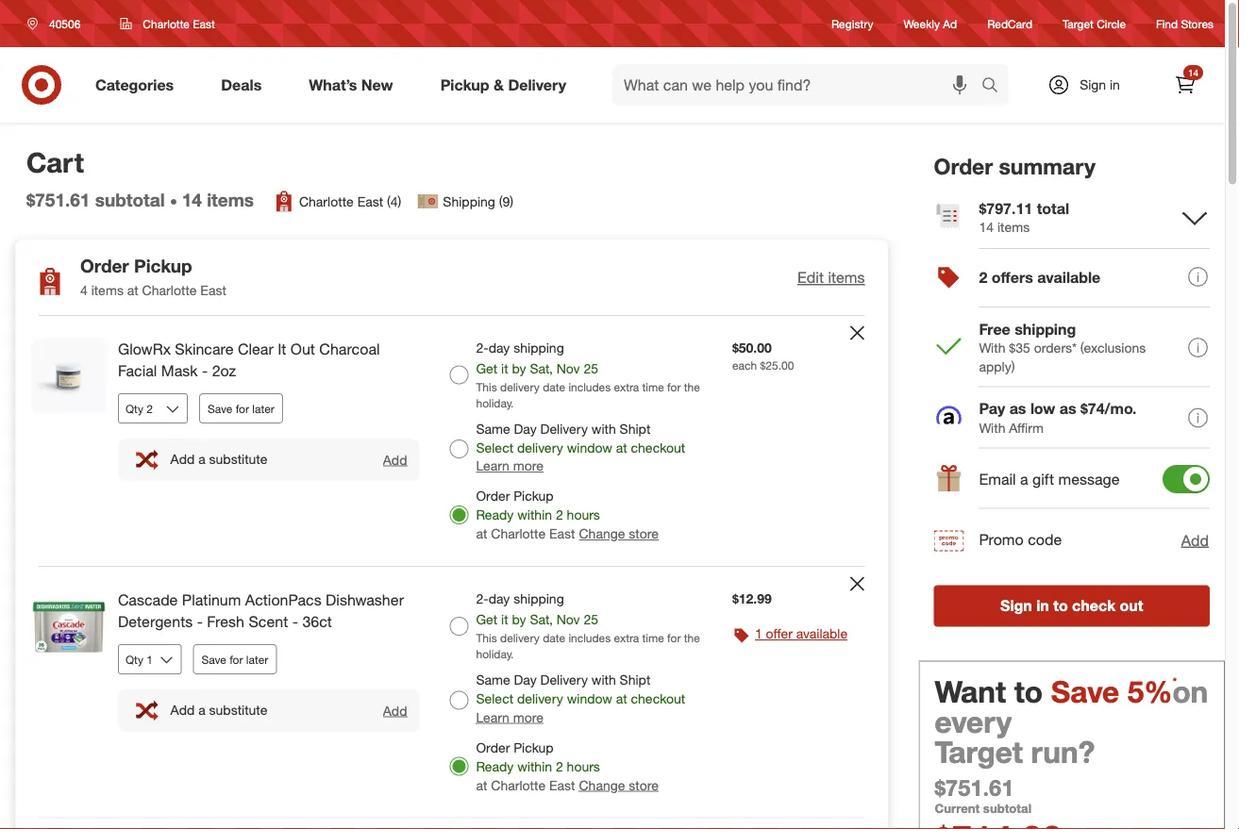 Task type: locate. For each thing, give the bounding box(es) containing it.
(exclusions
[[1081, 340, 1146, 356]]

1 vertical spatial change
[[579, 777, 625, 794]]

2 learn from the top
[[476, 709, 510, 726]]

0 vertical spatial with
[[592, 420, 616, 437]]

the
[[684, 380, 700, 395], [684, 632, 700, 646]]

0 vertical spatial shipping
[[1015, 320, 1076, 338]]

1 2- from the top
[[476, 340, 489, 356]]

1 nov from the top
[[557, 361, 580, 377]]

later for 36ct
[[246, 653, 268, 667]]

1 the from the top
[[684, 380, 700, 395]]

with
[[979, 340, 1006, 356], [979, 420, 1006, 436]]

2 ready from the top
[[476, 758, 514, 775]]

it for glowrx skincare clear it out charcoal facial mask - 2oz
[[501, 361, 508, 377]]

0 vertical spatial 25
[[584, 361, 599, 377]]

includes
[[569, 380, 611, 395], [569, 632, 611, 646]]

1 same day delivery with shipt select delivery window at checkout learn more from the top
[[476, 420, 686, 475]]

as up affirm
[[1010, 400, 1027, 418]]

includes for cascade platinum actionpacs dishwasher detergents - fresh scent - 36ct
[[569, 632, 611, 646]]

later down scent
[[246, 653, 268, 667]]

shipt for cascade platinum actionpacs dishwasher detergents - fresh scent - 36ct
[[620, 671, 651, 688]]

add a substitute for scent
[[170, 703, 268, 719]]

window
[[567, 439, 612, 456], [567, 690, 612, 707]]

1 add a substitute from the top
[[170, 451, 268, 468]]

0 vertical spatial 2-day shipping get it by sat, nov 25 this delivery date includes extra time for the holiday.
[[476, 340, 700, 411]]

within for cascade platinum actionpacs dishwasher detergents - fresh scent - 36ct
[[518, 758, 552, 775]]

2 day from the top
[[489, 591, 510, 608]]

sat, for glowrx skincare clear it out charcoal facial mask - 2oz
[[530, 361, 553, 377]]

2 vertical spatial a
[[198, 703, 205, 719]]

1 vertical spatial target
[[935, 734, 1023, 770]]

1 vertical spatial includes
[[569, 632, 611, 646]]

1 vertical spatial store pickup radio
[[450, 757, 469, 776]]

1 includes from the top
[[569, 380, 611, 395]]

- left 36ct
[[292, 613, 298, 632]]

2 more from the top
[[513, 709, 544, 726]]

available for 2 offers available
[[1038, 268, 1101, 287]]

0 vertical spatial window
[[567, 439, 612, 456]]

1 same from the top
[[476, 420, 510, 437]]

2 hours from the top
[[567, 758, 600, 775]]

save for later button
[[199, 393, 283, 424], [193, 645, 277, 675]]

25 for glowrx skincare clear it out charcoal facial mask - 2oz
[[584, 361, 599, 377]]

0 horizontal spatial as
[[1010, 400, 1027, 418]]

shipping inside free shipping with $35 orders* (exclusions apply)
[[1015, 320, 1076, 338]]

2 vertical spatial add button
[[382, 702, 408, 720]]

0 vertical spatial a
[[198, 451, 205, 468]]

this for glowrx skincare clear it out charcoal facial mask - 2oz
[[476, 380, 497, 395]]

1 vertical spatial delivery
[[540, 420, 588, 437]]

available inside the 2 offers available button
[[1038, 268, 1101, 287]]

1 vertical spatial ready
[[476, 758, 514, 775]]

list
[[273, 190, 514, 213]]

2 checkout from the top
[[631, 690, 686, 707]]

1 vertical spatial nov
[[557, 612, 580, 628]]

- for skincare
[[202, 362, 208, 380]]

2 same day delivery with shipt select delivery window at checkout learn more from the top
[[476, 671, 686, 726]]

nov for glowrx skincare clear it out charcoal facial mask - 2oz
[[557, 361, 580, 377]]

1 vertical spatial order pickup ready within 2 hours at charlotte east change store
[[476, 739, 659, 794]]

glowrx skincare clear it out charcoal facial mask - 2oz link
[[118, 339, 420, 382]]

1 learn from the top
[[476, 458, 510, 475]]

(4)
[[387, 193, 402, 209]]

2 store from the top
[[629, 777, 659, 794]]

Store pickup radio
[[450, 506, 469, 525], [450, 757, 469, 776]]

1 vertical spatial save for later
[[202, 653, 268, 667]]

in left check
[[1037, 597, 1050, 616]]

it for cascade platinum actionpacs dishwasher detergents - fresh scent - 36ct
[[501, 612, 508, 628]]

sign down promo code
[[1001, 597, 1033, 616]]

add a substitute for mask
[[170, 451, 268, 468]]

1 horizontal spatial in
[[1110, 76, 1120, 93]]

14 down "$797.11"
[[979, 219, 994, 235]]

platinum
[[182, 592, 241, 610]]

learn more button
[[476, 457, 544, 476], [476, 708, 544, 727]]

1 vertical spatial sat,
[[530, 612, 553, 628]]

$751.61 for subtotal
[[26, 189, 90, 211]]

with
[[592, 420, 616, 437], [592, 671, 616, 688]]

1 vertical spatial 2-
[[476, 591, 489, 608]]

1 vertical spatial same day delivery with shipt select delivery window at checkout learn more
[[476, 671, 686, 726]]

2-
[[476, 340, 489, 356], [476, 591, 489, 608]]

target up the $751.61 current subtotal
[[935, 734, 1023, 770]]

shipping
[[443, 193, 495, 209]]

1 vertical spatial same
[[476, 671, 510, 688]]

0 vertical spatial in
[[1110, 76, 1120, 93]]

date for glowrx skincare clear it out charcoal facial mask - 2oz
[[543, 380, 566, 395]]

0 vertical spatial day
[[514, 420, 537, 437]]

add a substitute down fresh
[[170, 703, 268, 719]]

0 vertical spatial day
[[489, 340, 510, 356]]

0 vertical spatial learn
[[476, 458, 510, 475]]

None radio
[[450, 440, 469, 459], [450, 617, 469, 636], [450, 691, 469, 710], [450, 440, 469, 459], [450, 617, 469, 636], [450, 691, 469, 710]]

promo
[[979, 531, 1024, 550]]

extra
[[614, 380, 639, 395], [614, 632, 639, 646]]

to right 'want'
[[1015, 674, 1043, 711]]

store for cascade platinum actionpacs dishwasher detergents - fresh scent - 36ct
[[629, 777, 659, 794]]

pickup inside order pickup 4 items at charlotte east
[[134, 255, 192, 277]]

$751.61 down every
[[935, 774, 1014, 801]]

save for later button down the 2oz
[[199, 393, 283, 424]]

1 vertical spatial substitute
[[209, 703, 268, 719]]

2 select from the top
[[476, 690, 514, 707]]

-
[[202, 362, 208, 380], [197, 613, 203, 632], [292, 613, 298, 632]]

1 cart item ready to fulfill group from the top
[[16, 316, 888, 567]]

items inside dropdown button
[[828, 268, 865, 287]]

1 ready from the top
[[476, 507, 514, 524]]

2 sat, from the top
[[530, 612, 553, 628]]

$797.11 total 14 items
[[979, 199, 1070, 235]]

search button
[[973, 64, 1019, 110]]

1 vertical spatial this
[[476, 632, 497, 646]]

0 vertical spatial available
[[1038, 268, 1101, 287]]

east inside dropdown button
[[193, 17, 215, 31]]

code
[[1028, 531, 1062, 550]]

to left check
[[1054, 597, 1068, 616]]

same day delivery with shipt select delivery window at checkout learn more for cascade platinum actionpacs dishwasher detergents - fresh scent - 36ct
[[476, 671, 686, 726]]

2 the from the top
[[684, 632, 700, 646]]

1 vertical spatial hours
[[567, 758, 600, 775]]

this for cascade platinum actionpacs dishwasher detergents - fresh scent - 36ct
[[476, 632, 497, 646]]

add
[[170, 451, 195, 468], [383, 452, 407, 468], [1182, 531, 1209, 550], [170, 703, 195, 719], [383, 703, 407, 719]]

0 vertical spatial same
[[476, 420, 510, 437]]

1 vertical spatial day
[[489, 591, 510, 608]]

add a substitute down the 2oz
[[170, 451, 268, 468]]

1 vertical spatial more
[[513, 709, 544, 726]]

2 2-day shipping get it by sat, nov 25 this delivery date includes extra time for the holiday. from the top
[[476, 591, 700, 662]]

in inside button
[[1037, 597, 1050, 616]]

40506 button
[[15, 7, 100, 41]]

0 vertical spatial add a substitute
[[170, 451, 268, 468]]

checkout
[[631, 439, 686, 456], [631, 690, 686, 707]]

$751.61 for current
[[935, 774, 1014, 801]]

2 change store button from the top
[[579, 776, 659, 795]]

order pickup ready within 2 hours at charlotte east change store
[[476, 488, 659, 543], [476, 739, 659, 794]]

0 vertical spatial date
[[543, 380, 566, 395]]

1 horizontal spatial available
[[1038, 268, 1101, 287]]

1 vertical spatial the
[[684, 632, 700, 646]]

sign inside button
[[1001, 597, 1033, 616]]

1 vertical spatial 2-day shipping get it by sat, nov 25 this delivery date includes extra time for the holiday.
[[476, 591, 700, 662]]

0 vertical spatial within
[[518, 507, 552, 524]]

0 vertical spatial add button
[[382, 451, 408, 469]]

cart item ready to fulfill group
[[16, 316, 888, 567], [16, 568, 888, 818]]

time for cascade platinum actionpacs dishwasher detergents - fresh scent - 36ct
[[642, 632, 664, 646]]

2 cart item ready to fulfill group from the top
[[16, 568, 888, 818]]

$25.00
[[760, 359, 794, 373]]

holiday. for cascade platinum actionpacs dishwasher detergents - fresh scent - 36ct
[[476, 648, 514, 662]]

change for cascade platinum actionpacs dishwasher detergents - fresh scent - 36ct
[[579, 777, 625, 794]]

cart item ready to fulfill group containing cascade platinum actionpacs dishwasher detergents - fresh scent - 36ct
[[16, 568, 888, 818]]

25 for cascade platinum actionpacs dishwasher detergents - fresh scent - 36ct
[[584, 612, 599, 628]]

affirm image
[[937, 406, 962, 425]]

2 add a substitute from the top
[[170, 703, 268, 719]]

free shipping with $35 orders* (exclusions apply)
[[979, 320, 1146, 375]]

1 vertical spatial get
[[476, 612, 498, 628]]

$751.61 inside the $751.61 current subtotal
[[935, 774, 1014, 801]]

0 vertical spatial select
[[476, 439, 514, 456]]

extra for cascade platinum actionpacs dishwasher detergents - fresh scent - 36ct
[[614, 632, 639, 646]]

with for cascade platinum actionpacs dishwasher detergents - fresh scent - 36ct
[[592, 671, 616, 688]]

available inside 1 offer available button
[[797, 626, 848, 643]]

- for platinum
[[292, 613, 298, 632]]

1 by from the top
[[512, 361, 526, 377]]

0 vertical spatial extra
[[614, 380, 639, 395]]

2 offers available
[[979, 268, 1101, 287]]

14 down "stores"
[[1188, 67, 1199, 78]]

0 vertical spatial delivery
[[508, 76, 566, 94]]

sign
[[1080, 76, 1106, 93], [1001, 597, 1033, 616]]

1 this from the top
[[476, 380, 497, 395]]

1 get from the top
[[476, 361, 498, 377]]

0 horizontal spatial 14
[[182, 189, 202, 211]]

2 vertical spatial 2
[[556, 758, 563, 775]]

select
[[476, 439, 514, 456], [476, 690, 514, 707]]

it
[[278, 340, 286, 359]]

what's new
[[309, 76, 393, 94]]

1 vertical spatial extra
[[614, 632, 639, 646]]

2 store pickup radio from the top
[[450, 757, 469, 776]]

1 vertical spatial shipt
[[620, 671, 651, 688]]

1 select from the top
[[476, 439, 514, 456]]

1 day from the top
[[489, 340, 510, 356]]

save down fresh
[[202, 653, 226, 667]]

2 with from the top
[[592, 671, 616, 688]]

1 vertical spatial $751.61
[[935, 774, 1014, 801]]

time
[[642, 380, 664, 395], [642, 632, 664, 646]]

learn for cascade platinum actionpacs dishwasher detergents - fresh scent - 36ct
[[476, 709, 510, 726]]

the for cascade platinum actionpacs dishwasher detergents - fresh scent - 36ct
[[684, 632, 700, 646]]

0 vertical spatial more
[[513, 458, 544, 475]]

2 change from the top
[[579, 777, 625, 794]]

sign in to check out
[[1001, 597, 1144, 616]]

1 substitute from the top
[[209, 451, 268, 468]]

2 window from the top
[[567, 690, 612, 707]]

1 vertical spatial with
[[979, 420, 1006, 436]]

cascade platinum actionpacs dishwasher detergents - fresh scent - 36ct
[[118, 592, 404, 632]]

1 window from the top
[[567, 439, 612, 456]]

2 time from the top
[[642, 632, 664, 646]]

summary
[[999, 153, 1096, 179]]

0 vertical spatial store pickup radio
[[450, 506, 469, 525]]

1 vertical spatial 25
[[584, 612, 599, 628]]

1 vertical spatial save for later button
[[193, 645, 277, 675]]

0 horizontal spatial available
[[797, 626, 848, 643]]

delivery for glowrx skincare clear it out charcoal facial mask - 2oz
[[540, 420, 588, 437]]

2 for cascade platinum actionpacs dishwasher detergents - fresh scent - 36ct
[[556, 758, 563, 775]]

- left the 2oz
[[202, 362, 208, 380]]

2 get from the top
[[476, 612, 498, 628]]

1 learn more button from the top
[[476, 457, 544, 476]]

1 with from the top
[[592, 420, 616, 437]]

pickup
[[441, 76, 490, 94], [134, 255, 192, 277], [514, 488, 554, 505], [514, 739, 554, 756]]

select for cascade platinum actionpacs dishwasher detergents - fresh scent - 36ct
[[476, 690, 514, 707]]

2- for glowrx skincare clear it out charcoal facial mask - 2oz
[[476, 340, 489, 356]]

delivery
[[500, 380, 540, 395], [517, 439, 563, 456], [500, 632, 540, 646], [517, 690, 563, 707]]

holiday. for glowrx skincare clear it out charcoal facial mask - 2oz
[[476, 397, 514, 411]]

a for cascade platinum actionpacs dishwasher detergents - fresh scent - 36ct
[[198, 703, 205, 719]]

2 order pickup ready within 2 hours at charlotte east change store from the top
[[476, 739, 659, 794]]

1 shipt from the top
[[620, 420, 651, 437]]

1 vertical spatial learn
[[476, 709, 510, 726]]

ready for cascade platinum actionpacs dishwasher detergents - fresh scent - 36ct
[[476, 758, 514, 775]]

sat,
[[530, 361, 553, 377], [530, 612, 553, 628]]

1 change from the top
[[579, 526, 625, 543]]

in
[[1110, 76, 1120, 93], [1037, 597, 1050, 616]]

save up run? on the right
[[1051, 674, 1120, 711]]

with down free
[[979, 340, 1006, 356]]

0 vertical spatial checkout
[[631, 439, 686, 456]]

1 vertical spatial day
[[514, 671, 537, 688]]

2 same from the top
[[476, 671, 510, 688]]

on every target run?
[[935, 674, 1208, 770]]

at inside order pickup 4 items at charlotte east
[[127, 282, 138, 299]]

what's
[[309, 76, 357, 94]]

2- for cascade platinum actionpacs dishwasher detergents - fresh scent - 36ct
[[476, 591, 489, 608]]

1 change store button from the top
[[579, 525, 659, 544]]

2 substitute from the top
[[209, 703, 268, 719]]

select for glowrx skincare clear it out charcoal facial mask - 2oz
[[476, 439, 514, 456]]

14 inside $797.11 total 14 items
[[979, 219, 994, 235]]

1 vertical spatial 14
[[182, 189, 202, 211]]

0 vertical spatial time
[[642, 380, 664, 395]]

1 holiday. from the top
[[476, 397, 514, 411]]

0 vertical spatial hours
[[567, 507, 600, 524]]

save for later button for scent
[[193, 645, 277, 675]]

edit items button
[[798, 267, 865, 289]]

14 up order pickup 4 items at charlotte east
[[182, 189, 202, 211]]

0 vertical spatial save
[[208, 402, 233, 416]]

0 vertical spatial by
[[512, 361, 526, 377]]

save for later for scent
[[202, 653, 268, 667]]

same day delivery with shipt select delivery window at checkout learn more
[[476, 420, 686, 475], [476, 671, 686, 726]]

2 includes from the top
[[569, 632, 611, 646]]

registry
[[832, 16, 874, 31]]

2 it from the top
[[501, 612, 508, 628]]

1 time from the top
[[642, 380, 664, 395]]

2 for glowrx skincare clear it out charcoal facial mask - 2oz
[[556, 507, 563, 524]]

0 horizontal spatial $751.61
[[26, 189, 90, 211]]

*
[[1173, 675, 1178, 689]]

learn
[[476, 458, 510, 475], [476, 709, 510, 726]]

add button for cascade platinum actionpacs dishwasher detergents - fresh scent - 36ct
[[382, 702, 408, 720]]

items inside $797.11 total 14 items
[[998, 219, 1030, 235]]

subtotal up order pickup 4 items at charlotte east
[[95, 189, 165, 211]]

- inside glowrx skincare clear it out charcoal facial mask - 2oz
[[202, 362, 208, 380]]

cascade platinum actionpacs dishwasher detergents - fresh scent - 36ct image
[[31, 590, 107, 666]]

subtotal right "current"
[[983, 801, 1032, 816]]

0 vertical spatial store
[[629, 526, 659, 543]]

0 vertical spatial learn more button
[[476, 457, 544, 476]]

2 25 from the top
[[584, 612, 599, 628]]

save for later down the 2oz
[[208, 402, 275, 416]]

2 by from the top
[[512, 612, 526, 628]]

1 order pickup ready within 2 hours at charlotte east change store from the top
[[476, 488, 659, 543]]

list containing charlotte east (4)
[[273, 190, 514, 213]]

0 vertical spatial shipt
[[620, 420, 651, 437]]

0 vertical spatial 14
[[1188, 67, 1199, 78]]

1 horizontal spatial as
[[1060, 400, 1077, 418]]

1 vertical spatial add button
[[1181, 529, 1210, 552]]

as right low
[[1060, 400, 1077, 418]]

1 with from the top
[[979, 340, 1006, 356]]

1 more from the top
[[513, 458, 544, 475]]

includes for glowrx skincare clear it out charcoal facial mask - 2oz
[[569, 380, 611, 395]]

target circle link
[[1063, 16, 1126, 32]]

14 link
[[1165, 64, 1206, 106]]

day
[[489, 340, 510, 356], [489, 591, 510, 608]]

2 shipt from the top
[[620, 671, 651, 688]]

weekly ad
[[904, 16, 957, 31]]

2 holiday. from the top
[[476, 648, 514, 662]]

same for cascade platinum actionpacs dishwasher detergents - fresh scent - 36ct
[[476, 671, 510, 688]]

1 offer available
[[755, 626, 848, 643]]

1 vertical spatial store
[[629, 777, 659, 794]]

1 sat, from the top
[[530, 361, 553, 377]]

2 date from the top
[[543, 632, 566, 646]]

out
[[1120, 597, 1144, 616]]

shipping for glowrx skincare clear it out charcoal facial mask - 2oz
[[514, 340, 564, 356]]

2 2- from the top
[[476, 591, 489, 608]]

later down glowrx skincare clear it out charcoal facial mask - 2oz link on the top left
[[252, 402, 275, 416]]

save
[[208, 402, 233, 416], [202, 653, 226, 667], [1051, 674, 1120, 711]]

this
[[476, 380, 497, 395], [476, 632, 497, 646]]

0 vertical spatial sat,
[[530, 361, 553, 377]]

0 vertical spatial holiday.
[[476, 397, 514, 411]]

1 vertical spatial within
[[518, 758, 552, 775]]

0 vertical spatial change
[[579, 526, 625, 543]]

2 vertical spatial 14
[[979, 219, 994, 235]]

1 vertical spatial save
[[202, 653, 226, 667]]

shipping
[[1015, 320, 1076, 338], [514, 340, 564, 356], [514, 591, 564, 608]]

change store button
[[579, 525, 659, 544], [579, 776, 659, 795]]

0 vertical spatial save for later
[[208, 402, 275, 416]]

1 vertical spatial time
[[642, 632, 664, 646]]

to inside button
[[1054, 597, 1068, 616]]

sign down "target circle" 'link'
[[1080, 76, 1106, 93]]

affirm
[[1009, 420, 1044, 436]]

day for glowrx skincare clear it out charcoal facial mask - 2oz
[[514, 420, 537, 437]]

1 store pickup radio from the top
[[450, 506, 469, 525]]

sign in link
[[1032, 64, 1150, 106]]

2 learn more button from the top
[[476, 708, 544, 727]]

substitute down the 2oz
[[209, 451, 268, 468]]

order pickup ready within 2 hours at charlotte east change store for glowrx skincare clear it out charcoal facial mask - 2oz
[[476, 488, 659, 543]]

save down the 2oz
[[208, 402, 233, 416]]

2 nov from the top
[[557, 612, 580, 628]]

2 vertical spatial delivery
[[540, 671, 588, 688]]

2 inside button
[[979, 268, 988, 287]]

1 vertical spatial learn more button
[[476, 708, 544, 727]]

2 with from the top
[[979, 420, 1006, 436]]

target left circle
[[1063, 16, 1094, 31]]

2 day from the top
[[514, 671, 537, 688]]

at
[[127, 282, 138, 299], [616, 439, 627, 456], [476, 526, 487, 543], [616, 690, 627, 707], [476, 777, 487, 794]]

charlotte east
[[143, 17, 215, 31]]

1 vertical spatial shipping
[[514, 340, 564, 356]]

40506
[[49, 17, 81, 31]]

1 vertical spatial cart item ready to fulfill group
[[16, 568, 888, 818]]

learn more button for glowrx skincare clear it out charcoal facial mask - 2oz
[[476, 457, 544, 476]]

save for later button down fresh
[[193, 645, 277, 675]]

stores
[[1181, 16, 1214, 31]]

1 hours from the top
[[567, 507, 600, 524]]

0 vertical spatial includes
[[569, 380, 611, 395]]

save for later down fresh
[[202, 653, 268, 667]]

in for sign in
[[1110, 76, 1120, 93]]

2oz
[[212, 362, 236, 380]]

1 date from the top
[[543, 380, 566, 395]]

$751.61 down cart
[[26, 189, 90, 211]]

glowrx skincare clear it out charcoal facial mask - 2oz image
[[31, 339, 107, 415]]

ready for glowrx skincare clear it out charcoal facial mask - 2oz
[[476, 507, 514, 524]]

1 25 from the top
[[584, 361, 599, 377]]

date
[[543, 380, 566, 395], [543, 632, 566, 646]]

None radio
[[450, 366, 469, 385]]

change for glowrx skincare clear it out charcoal facial mask - 2oz
[[579, 526, 625, 543]]

same
[[476, 420, 510, 437], [476, 671, 510, 688]]

1 day from the top
[[514, 420, 537, 437]]

charlotte inside list
[[299, 193, 354, 209]]

1 vertical spatial add a substitute
[[170, 703, 268, 719]]

1 horizontal spatial subtotal
[[983, 801, 1032, 816]]

1 vertical spatial by
[[512, 612, 526, 628]]

available right offers
[[1038, 268, 1101, 287]]

1 horizontal spatial target
[[1063, 16, 1094, 31]]

1 within from the top
[[518, 507, 552, 524]]

redcard link
[[988, 16, 1033, 32]]

2 within from the top
[[518, 758, 552, 775]]

substitute for scent
[[209, 703, 268, 719]]

0 horizontal spatial target
[[935, 734, 1023, 770]]

0 vertical spatial target
[[1063, 16, 1094, 31]]

facial
[[118, 362, 157, 380]]

$751.61
[[26, 189, 90, 211], [935, 774, 1014, 801]]

1 extra from the top
[[614, 380, 639, 395]]

1 store from the top
[[629, 526, 659, 543]]

1 checkout from the top
[[631, 439, 686, 456]]

2 this from the top
[[476, 632, 497, 646]]

items inside order pickup 4 items at charlotte east
[[91, 282, 124, 299]]

substitute down fresh
[[209, 703, 268, 719]]

1 it from the top
[[501, 361, 508, 377]]

0 vertical spatial get
[[476, 361, 498, 377]]

1 horizontal spatial 14
[[979, 219, 994, 235]]

with down pay
[[979, 420, 1006, 436]]

1 vertical spatial holiday.
[[476, 648, 514, 662]]

2 extra from the top
[[614, 632, 639, 646]]

0 horizontal spatial in
[[1037, 597, 1050, 616]]

time for glowrx skincare clear it out charcoal facial mask - 2oz
[[642, 380, 664, 395]]

1 vertical spatial it
[[501, 612, 508, 628]]

$797.11
[[979, 199, 1033, 217]]

find stores link
[[1156, 16, 1214, 32]]

1 vertical spatial subtotal
[[983, 801, 1032, 816]]

0 horizontal spatial subtotal
[[95, 189, 165, 211]]

in down circle
[[1110, 76, 1120, 93]]

available right offer
[[797, 626, 848, 643]]

1 2-day shipping get it by sat, nov 25 this delivery date includes extra time for the holiday. from the top
[[476, 340, 700, 411]]

0 vertical spatial cart item ready to fulfill group
[[16, 316, 888, 567]]



Task type: vqa. For each thing, say whether or not it's contained in the screenshot.
2 offers available
yes



Task type: describe. For each thing, give the bounding box(es) containing it.
edit items
[[798, 268, 865, 287]]

store pickup radio for cascade platinum actionpacs dishwasher detergents - fresh scent - 36ct
[[450, 757, 469, 776]]

with for glowrx skincare clear it out charcoal facial mask - 2oz
[[592, 420, 616, 437]]

glowrx
[[118, 340, 171, 359]]

$12.99
[[732, 591, 772, 608]]

sign in to check out button
[[934, 586, 1210, 627]]

same day delivery with shipt select delivery window at checkout learn more for glowrx skincare clear it out charcoal facial mask - 2oz
[[476, 420, 686, 475]]

What can we help you find? suggestions appear below search field
[[613, 64, 986, 106]]

14 items
[[182, 189, 254, 211]]

hours for cascade platinum actionpacs dishwasher detergents - fresh scent - 36ct
[[567, 758, 600, 775]]

1 as from the left
[[1010, 400, 1027, 418]]

pickup & delivery
[[441, 76, 566, 94]]

$751.61 current subtotal
[[935, 774, 1032, 816]]

message
[[1059, 470, 1120, 489]]

nov for cascade platinum actionpacs dishwasher detergents - fresh scent - 36ct
[[557, 612, 580, 628]]

fresh
[[207, 613, 244, 632]]

weekly ad link
[[904, 16, 957, 32]]

save for scent
[[202, 653, 226, 667]]

sign for sign in to check out
[[1001, 597, 1033, 616]]

within for glowrx skincare clear it out charcoal facial mask - 2oz
[[518, 507, 552, 524]]

scent
[[249, 613, 288, 632]]

4
[[80, 282, 88, 299]]

every
[[935, 704, 1012, 740]]

delivery for cascade platinum actionpacs dishwasher detergents - fresh scent - 36ct
[[540, 671, 588, 688]]

on
[[1173, 674, 1208, 711]]

sat, for cascade platinum actionpacs dishwasher detergents - fresh scent - 36ct
[[530, 612, 553, 628]]

pickup & delivery link
[[424, 64, 590, 106]]

free
[[979, 320, 1011, 338]]

cascade
[[118, 592, 178, 610]]

by for cascade platinum actionpacs dishwasher detergents - fresh scent - 36ct
[[512, 612, 526, 628]]

sign for sign in
[[1080, 76, 1106, 93]]

with inside pay as low as $74/mo. with affirm
[[979, 420, 1006, 436]]

skincare
[[175, 340, 234, 359]]

find
[[1156, 16, 1178, 31]]

change store button for glowrx skincare clear it out charcoal facial mask - 2oz
[[579, 525, 659, 544]]

east inside order pickup 4 items at charlotte east
[[200, 282, 226, 299]]

cascade platinum actionpacs dishwasher detergents - fresh scent - 36ct link
[[118, 590, 420, 633]]

circle
[[1097, 16, 1126, 31]]

pay as low as $74/mo. with affirm
[[979, 400, 1137, 436]]

more for glowrx skincare clear it out charcoal facial mask - 2oz
[[513, 458, 544, 475]]

cart
[[26, 145, 84, 179]]

14 for 14 items
[[182, 189, 202, 211]]

14 for 14
[[1188, 67, 1199, 78]]

save for later for mask
[[208, 402, 275, 416]]

substitute for mask
[[209, 451, 268, 468]]

check
[[1072, 597, 1116, 616]]

total
[[1037, 199, 1070, 217]]

shipt for glowrx skincare clear it out charcoal facial mask - 2oz
[[620, 420, 651, 437]]

later for 2oz
[[252, 402, 275, 416]]

in for sign in to check out
[[1037, 597, 1050, 616]]

categories link
[[79, 64, 197, 106]]

apply)
[[979, 358, 1015, 375]]

out
[[291, 340, 315, 359]]

2 offers available button
[[934, 248, 1210, 308]]

charlotte east button
[[108, 7, 227, 41]]

window for glowrx skincare clear it out charcoal facial mask - 2oz
[[567, 439, 612, 456]]

deals
[[221, 76, 262, 94]]

new
[[361, 76, 393, 94]]

pay
[[979, 400, 1006, 418]]

date for cascade platinum actionpacs dishwasher detergents - fresh scent - 36ct
[[543, 632, 566, 646]]

offers
[[992, 268, 1033, 287]]

5%
[[1128, 674, 1173, 711]]

order pickup 4 items at charlotte east
[[80, 255, 226, 299]]

by for glowrx skincare clear it out charcoal facial mask - 2oz
[[512, 361, 526, 377]]

redcard
[[988, 16, 1033, 31]]

window for cascade platinum actionpacs dishwasher detergents - fresh scent - 36ct
[[567, 690, 612, 707]]

with inside free shipping with $35 orders* (exclusions apply)
[[979, 340, 1006, 356]]

what's new link
[[293, 64, 417, 106]]

deals link
[[205, 64, 285, 106]]

2 as from the left
[[1060, 400, 1077, 418]]

a for glowrx skincare clear it out charcoal facial mask - 2oz
[[198, 451, 205, 468]]

- down platinum
[[197, 613, 203, 632]]

add button for glowrx skincare clear it out charcoal facial mask - 2oz
[[382, 451, 408, 469]]

1 vertical spatial a
[[1020, 470, 1029, 489]]

cart item ready to fulfill group containing glowrx skincare clear it out charcoal facial mask - 2oz
[[16, 316, 888, 567]]

learn for glowrx skincare clear it out charcoal facial mask - 2oz
[[476, 458, 510, 475]]

2 vertical spatial save
[[1051, 674, 1120, 711]]

$35
[[1009, 340, 1031, 356]]

want to save 5% *
[[935, 674, 1178, 711]]

search
[[973, 77, 1019, 96]]

2-day shipping get it by sat, nov 25 this delivery date includes extra time for the holiday. for cascade platinum actionpacs dishwasher detergents - fresh scent - 36ct
[[476, 591, 700, 662]]

registry link
[[832, 16, 874, 32]]

0 vertical spatial subtotal
[[95, 189, 165, 211]]

0 horizontal spatial to
[[1015, 674, 1043, 711]]

1 offer available button
[[755, 625, 848, 644]]

extra for glowrx skincare clear it out charcoal facial mask - 2oz
[[614, 380, 639, 395]]

same for glowrx skincare clear it out charcoal facial mask - 2oz
[[476, 420, 510, 437]]

glowrx skincare clear it out charcoal facial mask - 2oz
[[118, 340, 380, 380]]

target inside on every target run?
[[935, 734, 1023, 770]]

charcoal
[[319, 340, 380, 359]]

gift
[[1033, 470, 1055, 489]]

more for cascade platinum actionpacs dishwasher detergents - fresh scent - 36ct
[[513, 709, 544, 726]]

$50.00
[[732, 340, 772, 356]]

order pickup ready within 2 hours at charlotte east change store for cascade platinum actionpacs dishwasher detergents - fresh scent - 36ct
[[476, 739, 659, 794]]

day for cascade platinum actionpacs dishwasher detergents - fresh scent - 36ct
[[514, 671, 537, 688]]

the for glowrx skincare clear it out charcoal facial mask - 2oz
[[684, 380, 700, 395]]

get for glowrx skincare clear it out charcoal facial mask - 2oz
[[476, 361, 498, 377]]

sign in
[[1080, 76, 1120, 93]]

current
[[935, 801, 980, 816]]

edit
[[798, 268, 824, 287]]

36ct
[[302, 613, 332, 632]]

available for 1 offer available
[[797, 626, 848, 643]]

store for glowrx skincare clear it out charcoal facial mask - 2oz
[[629, 526, 659, 543]]

hours for glowrx skincare clear it out charcoal facial mask - 2oz
[[567, 507, 600, 524]]

change store button for cascade platinum actionpacs dishwasher detergents - fresh scent - 36ct
[[579, 776, 659, 795]]

get for cascade platinum actionpacs dishwasher detergents - fresh scent - 36ct
[[476, 612, 498, 628]]

each
[[732, 359, 757, 373]]

categories
[[95, 76, 174, 94]]

clear
[[238, 340, 274, 359]]

subtotal inside the $751.61 current subtotal
[[983, 801, 1032, 816]]

day for glowrx skincare clear it out charcoal facial mask - 2oz
[[489, 340, 510, 356]]

checkout for cascade platinum actionpacs dishwasher detergents - fresh scent - 36ct
[[631, 690, 686, 707]]

charlotte inside the charlotte east dropdown button
[[143, 17, 190, 31]]

run?
[[1031, 734, 1095, 770]]

order inside order pickup 4 items at charlotte east
[[80, 255, 129, 277]]

target inside 'link'
[[1063, 16, 1094, 31]]

&
[[494, 76, 504, 94]]

dishwasher
[[326, 592, 404, 610]]

store pickup radio for glowrx skincare clear it out charcoal facial mask - 2oz
[[450, 506, 469, 525]]

day for cascade platinum actionpacs dishwasher detergents - fresh scent - 36ct
[[489, 591, 510, 608]]

find stores
[[1156, 16, 1214, 31]]

offer
[[766, 626, 793, 643]]

want
[[935, 674, 1006, 711]]

email a gift message
[[979, 470, 1120, 489]]

$751.61 subtotal
[[26, 189, 165, 211]]

shipping for cascade platinum actionpacs dishwasher detergents - fresh scent - 36ct
[[514, 591, 564, 608]]

mask
[[161, 362, 198, 380]]

ad
[[943, 16, 957, 31]]

target circle
[[1063, 16, 1126, 31]]

2-day shipping get it by sat, nov 25 this delivery date includes extra time for the holiday. for glowrx skincare clear it out charcoal facial mask - 2oz
[[476, 340, 700, 411]]

learn more button for cascade platinum actionpacs dishwasher detergents - fresh scent - 36ct
[[476, 708, 544, 727]]

charlotte inside order pickup 4 items at charlotte east
[[142, 282, 197, 299]]

save for mask
[[208, 402, 233, 416]]

email
[[979, 470, 1016, 489]]

affirm image
[[934, 404, 964, 434]]

orders*
[[1034, 340, 1077, 356]]

$50.00 each $25.00
[[732, 340, 794, 373]]

(9)
[[499, 193, 514, 209]]

save for later button for mask
[[199, 393, 283, 424]]

checkout for glowrx skincare clear it out charcoal facial mask - 2oz
[[631, 439, 686, 456]]

shipping (9)
[[443, 193, 514, 209]]



